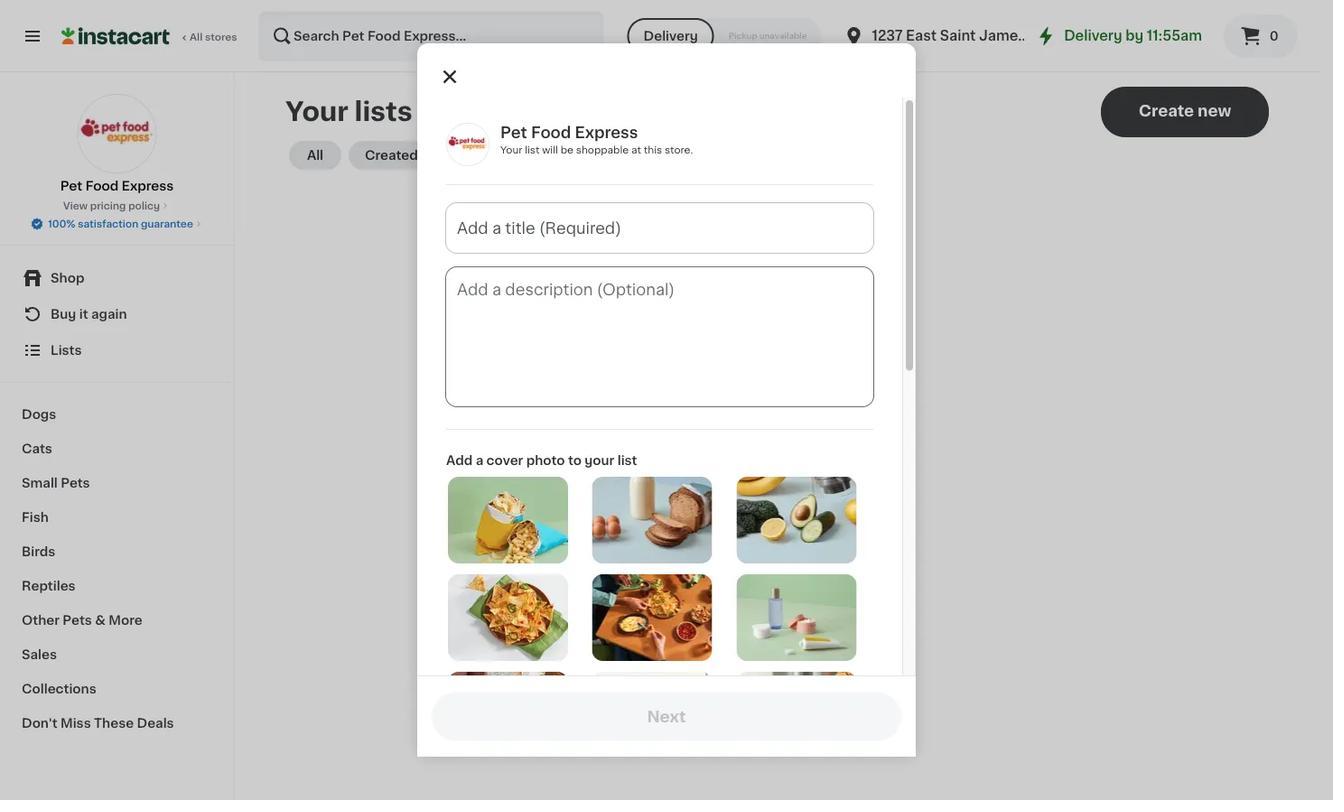 Task type: vqa. For each thing, say whether or not it's contained in the screenshot.
"Express" in the Pet Food Express Link
yes



Task type: locate. For each thing, give the bounding box(es) containing it.
express inside pet food express your list will be shoppable at this store.
[[575, 125, 639, 141]]

other
[[22, 615, 60, 627]]

100% satisfaction guarantee
[[48, 219, 193, 229]]

pet food express your list will be shoppable at this store.
[[501, 125, 693, 155]]

lists down buy
[[51, 344, 82, 357]]

cotton pads, ointment, cream, and bottle of liquid. image
[[737, 575, 857, 661]]

pricing
[[90, 201, 126, 211]]

by
[[1126, 29, 1144, 42], [421, 149, 438, 162]]

pets left &
[[63, 615, 92, 627]]

all
[[190, 32, 203, 42], [307, 149, 324, 162]]

don't miss these deals link
[[11, 707, 223, 741]]

created by me
[[365, 149, 462, 162]]

1 vertical spatial pets
[[63, 615, 92, 627]]

express up policy
[[122, 180, 174, 193]]

delivery by 11:55am link
[[1036, 25, 1203, 47]]

me
[[441, 149, 462, 162]]

0 vertical spatial all
[[190, 32, 203, 42]]

0 horizontal spatial delivery
[[644, 30, 698, 42]]

create
[[728, 395, 769, 408]]

1 horizontal spatial your
[[501, 145, 523, 155]]

fish
[[22, 512, 49, 524]]

delivery for delivery by 11:55am
[[1065, 29, 1123, 42]]

by inside created by me button
[[421, 149, 438, 162]]

0 vertical spatial be
[[561, 145, 574, 155]]

here.
[[856, 395, 888, 408]]

cover
[[487, 455, 524, 467]]

pet
[[501, 125, 528, 141], [60, 180, 82, 193]]

0 horizontal spatial express
[[122, 180, 174, 193]]

again
[[91, 308, 127, 321]]

1 horizontal spatial food
[[531, 125, 572, 141]]

delivery inside 'button'
[[644, 30, 698, 42]]

your lists
[[286, 99, 413, 125]]

will inside pet food express your list will be shoppable at this store.
[[542, 145, 558, 155]]

0
[[1270, 30, 1279, 42]]

add
[[446, 455, 473, 467]]

created by me button
[[349, 141, 478, 170]]

small
[[22, 477, 58, 490]]

0 horizontal spatial list
[[525, 145, 540, 155]]

list right your
[[618, 455, 638, 467]]

0 horizontal spatial your
[[286, 99, 349, 125]]

buy it again
[[51, 308, 127, 321]]

buy it again link
[[11, 296, 223, 333]]

1 horizontal spatial express
[[575, 125, 639, 141]]

miss
[[61, 718, 91, 730]]

delivery
[[1065, 29, 1123, 42], [644, 30, 698, 42]]

1 horizontal spatial pet
[[501, 125, 528, 141]]

none text field inside list_add_items dialog
[[446, 268, 874, 407]]

lists
[[355, 99, 413, 125]]

other pets & more link
[[11, 604, 223, 638]]

will left 'shoppable'
[[542, 145, 558, 155]]

0 horizontal spatial by
[[421, 149, 438, 162]]

Add a title (Required) text field
[[446, 203, 874, 253]]

1 horizontal spatial delivery
[[1065, 29, 1123, 42]]

pets right small at the bottom left of the page
[[61, 477, 90, 490]]

delivery button
[[628, 18, 715, 54]]

all down your lists
[[307, 149, 324, 162]]

1 vertical spatial lists
[[668, 395, 698, 408]]

food inside pet food express your list will be shoppable at this store.
[[531, 125, 572, 141]]

all left 'stores' at left
[[190, 32, 203, 42]]

1 horizontal spatial by
[[1126, 29, 1144, 42]]

0 horizontal spatial all
[[190, 32, 203, 42]]

food for pet food express your list will be shoppable at this store.
[[531, 125, 572, 141]]

it
[[79, 308, 88, 321]]

by left 11:55am
[[1126, 29, 1144, 42]]

pets
[[61, 477, 90, 490], [63, 615, 92, 627]]

0 vertical spatial your
[[286, 99, 349, 125]]

1 vertical spatial by
[[421, 149, 438, 162]]

sales link
[[11, 638, 223, 672]]

reptiles link
[[11, 569, 223, 604]]

0 vertical spatial pets
[[61, 477, 90, 490]]

cats
[[22, 443, 52, 455]]

photo
[[527, 455, 565, 467]]

all for all
[[307, 149, 324, 162]]

guarantee
[[141, 219, 193, 229]]

0 vertical spatial food
[[531, 125, 572, 141]]

0 horizontal spatial will
[[542, 145, 558, 155]]

1 vertical spatial pet
[[60, 180, 82, 193]]

you
[[701, 395, 725, 408]]

delivery by 11:55am
[[1065, 29, 1203, 42]]

pet inside pet food express your list will be shoppable at this store.
[[501, 125, 528, 141]]

add a cover photo to your list
[[446, 455, 638, 467]]

1 horizontal spatial will
[[772, 395, 792, 408]]

service type group
[[628, 18, 822, 54]]

create new
[[1139, 103, 1232, 119]]

be
[[561, 145, 574, 155], [796, 395, 812, 408]]

0 vertical spatial by
[[1126, 29, 1144, 42]]

0 vertical spatial pet
[[501, 125, 528, 141]]

by for delivery
[[1126, 29, 1144, 42]]

pet food express logo image
[[77, 94, 157, 174], [446, 123, 490, 166]]

pet food express logo image right "created"
[[446, 123, 490, 166]]

a carton of 6 eggs, an open loaf of bread, and a small bottle of milk. image
[[593, 477, 713, 564]]

sales
[[22, 649, 57, 662]]

will
[[542, 145, 558, 155], [772, 395, 792, 408]]

by left 'me'
[[421, 149, 438, 162]]

1 vertical spatial all
[[307, 149, 324, 162]]

1 vertical spatial list
[[618, 455, 638, 467]]

pet food express logo image up pet food express
[[77, 94, 157, 174]]

pet for pet food express
[[60, 180, 82, 193]]

0 vertical spatial express
[[575, 125, 639, 141]]

by inside delivery by 11:55am link
[[1126, 29, 1144, 42]]

list left 'shoppable'
[[525, 145, 540, 155]]

a bunch of kale, a sliced lemon, a half of an avocado, a cucumber, a bunch of bananas, and a blender. image
[[737, 477, 857, 564]]

express for pet food express your list will be shoppable at this store.
[[575, 125, 639, 141]]

express up 'shoppable'
[[575, 125, 639, 141]]

express for pet food express
[[122, 180, 174, 193]]

bowl of nachos covered in cheese. image
[[448, 575, 568, 661]]

1 horizontal spatial lists
[[668, 395, 698, 408]]

dogs
[[22, 409, 56, 421]]

0 horizontal spatial be
[[561, 145, 574, 155]]

1 vertical spatial food
[[85, 180, 119, 193]]

0 horizontal spatial pet
[[60, 180, 82, 193]]

11:55am
[[1148, 29, 1203, 42]]

will right create
[[772, 395, 792, 408]]

to
[[568, 455, 582, 467]]

1 vertical spatial be
[[796, 395, 812, 408]]

lists you create will be saved here.
[[668, 395, 888, 408]]

small pets link
[[11, 466, 223, 501]]

list
[[525, 145, 540, 155], [618, 455, 638, 467]]

1 horizontal spatial all
[[307, 149, 324, 162]]

0 horizontal spatial pet food express logo image
[[77, 94, 157, 174]]

two bags of chips open. image
[[448, 477, 568, 564]]

saint
[[941, 29, 976, 42]]

None search field
[[258, 11, 604, 61]]

create
[[1139, 103, 1195, 119]]

1 vertical spatial express
[[122, 180, 174, 193]]

0 horizontal spatial food
[[85, 180, 119, 193]]

0 vertical spatial lists
[[51, 344, 82, 357]]

express
[[575, 125, 639, 141], [122, 180, 174, 193]]

your up all button
[[286, 99, 349, 125]]

0 horizontal spatial lists
[[51, 344, 82, 357]]

create new button
[[1102, 87, 1270, 137]]

all inside button
[[307, 149, 324, 162]]

james
[[980, 29, 1027, 42]]

lists left the you
[[668, 395, 698, 408]]

your right 'me'
[[501, 145, 523, 155]]

food
[[531, 125, 572, 141], [85, 180, 119, 193]]

stores
[[205, 32, 237, 42]]

street
[[1030, 29, 1073, 42]]

all for all stores
[[190, 32, 203, 42]]

express inside the pet food express link
[[122, 180, 174, 193]]

&
[[95, 615, 106, 627]]

be left 'shoppable'
[[561, 145, 574, 155]]

None text field
[[446, 268, 874, 407]]

0 vertical spatial will
[[542, 145, 558, 155]]

be left saved
[[796, 395, 812, 408]]

1 horizontal spatial pet food express logo image
[[446, 123, 490, 166]]

your
[[585, 455, 615, 467]]

lists
[[51, 344, 82, 357], [668, 395, 698, 408]]

1237
[[873, 29, 903, 42]]

view pricing policy
[[63, 201, 160, 211]]

0 vertical spatial list
[[525, 145, 540, 155]]

your
[[286, 99, 349, 125], [501, 145, 523, 155]]

1 vertical spatial your
[[501, 145, 523, 155]]



Task type: describe. For each thing, give the bounding box(es) containing it.
buy
[[51, 308, 76, 321]]

other pets & more
[[22, 615, 142, 627]]

lists for lists you create will be saved here.
[[668, 395, 698, 408]]

a table with two people sitting around it eating sandwiches with 2 glasses of lemon water, and cut vegetables on a plate. image
[[448, 672, 568, 759]]

1237 east saint james street
[[873, 29, 1073, 42]]

shoppable
[[576, 145, 629, 155]]

100%
[[48, 219, 75, 229]]

a
[[476, 455, 484, 467]]

small pets
[[22, 477, 90, 490]]

100% satisfaction guarantee button
[[30, 213, 204, 231]]

pet food express logo image inside list_add_items dialog
[[446, 123, 490, 166]]

shop link
[[11, 260, 223, 296]]

1 horizontal spatial be
[[796, 395, 812, 408]]

at
[[632, 145, 642, 155]]

all stores link
[[61, 11, 239, 61]]

don't miss these deals
[[22, 718, 174, 730]]

your inside pet food express your list will be shoppable at this store.
[[501, 145, 523, 155]]

1237 east saint james street button
[[844, 11, 1073, 61]]

dogs link
[[11, 398, 223, 432]]

1 vertical spatial will
[[772, 395, 792, 408]]

be inside pet food express your list will be shoppable at this store.
[[561, 145, 574, 155]]

pets for small
[[61, 477, 90, 490]]

birds link
[[11, 535, 223, 569]]

shop
[[51, 272, 84, 285]]

reptiles
[[22, 580, 76, 593]]

policy
[[128, 201, 160, 211]]

pet food express link
[[60, 94, 174, 195]]

instacart logo image
[[61, 25, 170, 47]]

an assortment of glasses increasing in height with various cocktails. image
[[593, 672, 713, 759]]

lists for lists
[[51, 344, 82, 357]]

a person holding a tomato and a grocery bag with a baguette and vegetables. image
[[737, 672, 857, 759]]

deals
[[137, 718, 174, 730]]

list inside pet food express your list will be shoppable at this store.
[[525, 145, 540, 155]]

view pricing policy link
[[63, 199, 171, 213]]

these
[[94, 718, 134, 730]]

0 button
[[1225, 14, 1299, 58]]

satisfaction
[[78, 219, 139, 229]]

all stores
[[190, 32, 237, 42]]

store.
[[665, 145, 693, 155]]

1 horizontal spatial list
[[618, 455, 638, 467]]

east
[[907, 29, 937, 42]]

saved
[[815, 395, 853, 408]]

list_add_items dialog
[[418, 43, 916, 801]]

pet food express
[[60, 180, 174, 193]]

pets for other
[[63, 615, 92, 627]]

lists link
[[11, 333, 223, 369]]

by for created
[[421, 149, 438, 162]]

more
[[109, 615, 142, 627]]

this
[[644, 145, 663, 155]]

food for pet food express
[[85, 180, 119, 193]]

birds
[[22, 546, 55, 559]]

don't
[[22, 718, 57, 730]]

fish link
[[11, 501, 223, 535]]

pet for pet food express your list will be shoppable at this store.
[[501, 125, 528, 141]]

collections
[[22, 683, 96, 696]]

a table with people sitting around it with nachos and cheese, guacamole, and mixed chips. image
[[593, 575, 713, 661]]

created
[[365, 149, 418, 162]]

collections link
[[11, 672, 223, 707]]

all button
[[289, 141, 342, 170]]

new
[[1198, 103, 1232, 119]]

cats link
[[11, 432, 223, 466]]

pet food express logo image inside the pet food express link
[[77, 94, 157, 174]]

view
[[63, 201, 88, 211]]

delivery for delivery
[[644, 30, 698, 42]]



